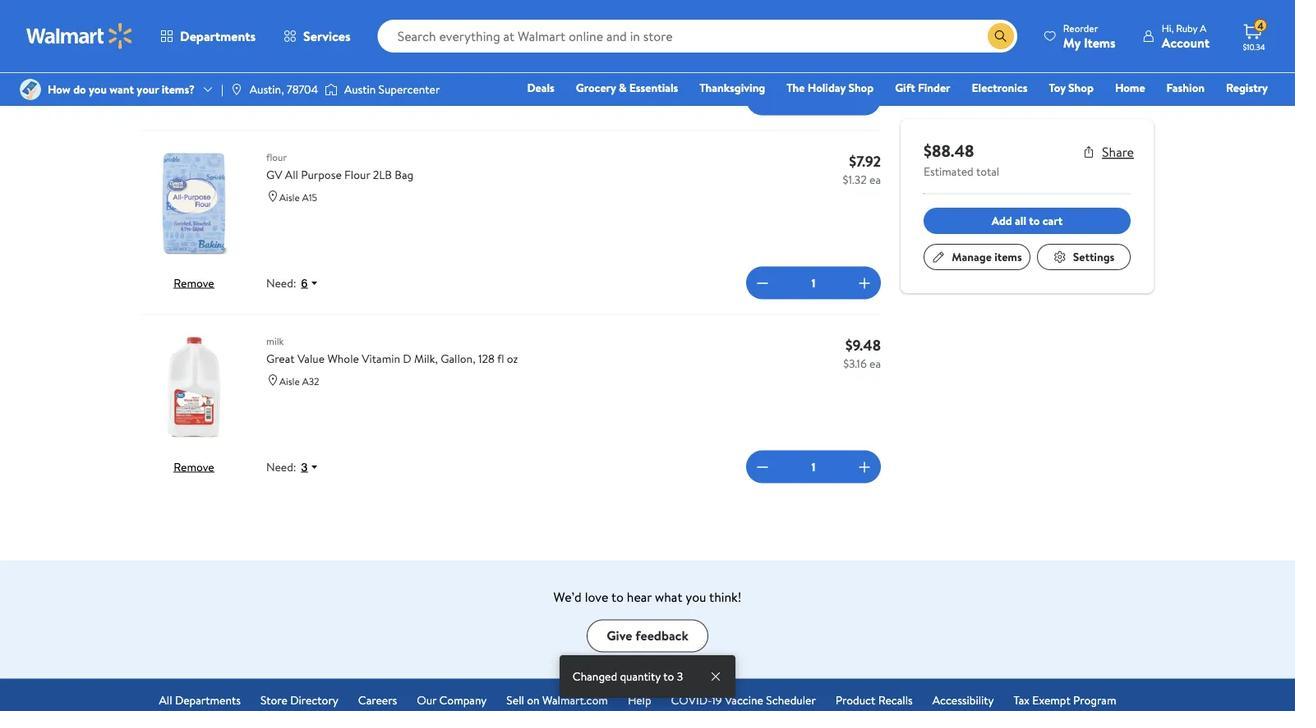 Task type: describe. For each thing, give the bounding box(es) containing it.
add all to cart button
[[924, 208, 1131, 234]]

one
[[1142, 103, 1167, 119]]

reorder my items
[[1063, 21, 1116, 51]]

gallon,
[[441, 351, 475, 367]]

fl
[[497, 351, 504, 367]]

help link
[[628, 692, 651, 710]]

Search search field
[[378, 20, 1017, 53]]

the holiday shop
[[787, 80, 874, 96]]

electronics
[[972, 80, 1028, 96]]

our
[[417, 693, 437, 709]]

registry link
[[1219, 79, 1275, 97]]

help
[[628, 693, 651, 709]]

|
[[221, 81, 223, 97]]

grocery
[[576, 80, 616, 96]]

hear
[[627, 588, 652, 606]]

accessibility link
[[933, 692, 994, 710]]

decrease quantity gv all purpose flour 2lb bag, current quantity 1 image
[[753, 273, 773, 293]]

purpose
[[301, 167, 342, 183]]

&
[[619, 80, 627, 96]]

home
[[1115, 80, 1145, 96]]

1 remove from the top
[[174, 91, 214, 107]]

all
[[1015, 213, 1026, 229]]

exempt
[[1032, 693, 1071, 709]]

covid-19 vaccine scheduler link
[[671, 692, 816, 710]]

to for love
[[611, 588, 624, 606]]

home link
[[1108, 79, 1153, 97]]

items
[[1084, 33, 1116, 51]]

items
[[995, 249, 1022, 265]]

value
[[297, 351, 325, 367]]

milk,
[[414, 351, 438, 367]]

services
[[303, 27, 351, 45]]

128
[[478, 351, 495, 367]]

great value whole vitamin d milk, gallon, 128 fl oz link
[[266, 350, 820, 368]]

total
[[976, 164, 1000, 180]]

give feedback button
[[587, 620, 708, 653]]

milk
[[266, 334, 284, 348]]

finder
[[918, 80, 950, 96]]

toy shop link
[[1042, 79, 1101, 97]]

flour
[[266, 150, 287, 164]]

$9.48
[[845, 335, 881, 355]]

debit
[[1170, 103, 1198, 119]]

gift finder
[[895, 80, 950, 96]]

1 remove button from the top
[[174, 91, 214, 107]]

my
[[1063, 33, 1081, 51]]

a
[[1200, 21, 1207, 35]]

electronics link
[[964, 79, 1035, 97]]

hi, ruby a account
[[1162, 21, 1210, 51]]

3 inside dropdown button
[[301, 461, 308, 474]]

vaccine
[[725, 693, 763, 709]]

austin, 78704
[[250, 81, 318, 97]]

manage items button
[[924, 244, 1031, 270]]

reorder
[[1063, 21, 1098, 35]]

tax
[[1014, 693, 1030, 709]]

vitamin
[[362, 351, 400, 367]]

increase quantity great value whole vitamin d milk, gallon, 128 fl oz, current quantity 1 image
[[855, 457, 874, 477]]

toy shop
[[1049, 80, 1094, 96]]

how do you want your items?
[[48, 81, 195, 97]]

directory
[[290, 693, 338, 709]]

product recalls link
[[836, 692, 913, 710]]

$9.48 $3.16 ea
[[843, 335, 881, 371]]

sell
[[507, 693, 524, 709]]

toy
[[1049, 80, 1066, 96]]

deals link
[[520, 79, 562, 97]]

store
[[260, 693, 288, 709]]

product
[[836, 693, 875, 709]]

grocery & essentials link
[[569, 79, 686, 97]]

flour gv all purpose flour 2lb bag
[[266, 150, 414, 183]]

all inside the flour gv all purpose flour 2lb bag
[[285, 167, 298, 183]]

1 for $9.48
[[812, 459, 816, 475]]

ruby
[[1176, 21, 1198, 35]]

settings button
[[1037, 244, 1131, 270]]

accessibility
[[933, 693, 994, 709]]

remove for $9.48
[[174, 459, 214, 475]]

gv
[[266, 167, 282, 183]]

tax exempt program
[[1014, 693, 1116, 709]]

careers link
[[358, 692, 397, 710]]

services button
[[270, 16, 365, 56]]

recalls
[[878, 693, 913, 709]]

decrease quantity great value pure granulated sugar, 4 lb, current quantity 1 image
[[753, 89, 773, 109]]

whole
[[327, 351, 359, 367]]

changed
[[573, 669, 617, 685]]

Walmart Site-Wide search field
[[378, 20, 1017, 53]]

walmart+
[[1219, 103, 1268, 119]]

essentials
[[629, 80, 678, 96]]

need: for $9.48
[[266, 459, 296, 475]]

scheduler
[[766, 693, 816, 709]]

3 button
[[296, 460, 326, 475]]

covid-
[[671, 693, 712, 709]]

1 vertical spatial departments
[[175, 693, 241, 709]]

our company link
[[417, 692, 487, 710]]



Task type: vqa. For each thing, say whether or not it's contained in the screenshot.
Exempt
yes



Task type: locate. For each thing, give the bounding box(es) containing it.
gv all purpose flour 2lb bag link
[[266, 166, 820, 184]]

$7.92
[[849, 151, 881, 171]]

walmart image
[[26, 23, 133, 49]]

how
[[48, 81, 71, 97]]

 image
[[20, 79, 41, 100], [325, 81, 338, 98], [230, 83, 243, 96]]

19
[[712, 693, 722, 709]]

on
[[527, 693, 540, 709]]

2 vertical spatial need:
[[266, 459, 296, 475]]

1 need: from the top
[[266, 91, 296, 107]]

search icon image
[[994, 30, 1007, 43]]

 image right 78704
[[325, 81, 338, 98]]

settings
[[1073, 249, 1115, 265]]

remove for $7.92
[[174, 275, 214, 291]]

1 shop from the left
[[848, 80, 874, 96]]

 image left how
[[20, 79, 41, 100]]

1 vertical spatial ea
[[870, 355, 881, 371]]

0 horizontal spatial 3
[[301, 461, 308, 474]]

0 vertical spatial you
[[89, 81, 107, 97]]

our company
[[417, 693, 487, 709]]

remove button
[[174, 91, 214, 107], [174, 275, 214, 291], [174, 459, 214, 475]]

2 horizontal spatial to
[[1029, 213, 1040, 229]]

1
[[812, 91, 816, 107], [812, 275, 816, 291], [812, 459, 816, 475]]

1 left increase quantity gv all purpose flour 2lb bag, current quantity 1 'image'
[[812, 275, 816, 291]]

0 vertical spatial all
[[285, 167, 298, 183]]

aisle for $7.92
[[279, 190, 300, 204]]

to right all at right
[[1029, 213, 1040, 229]]

departments button
[[146, 16, 270, 56]]

1 aisle from the top
[[279, 190, 300, 204]]

ea inside $9.48 $3.16 ea
[[870, 355, 881, 371]]

1 horizontal spatial you
[[686, 588, 706, 606]]

close image
[[709, 671, 723, 684]]

to for quantity
[[663, 669, 674, 685]]

fashion link
[[1159, 79, 1212, 97]]

aisle left the a32
[[279, 374, 300, 388]]

$88.48
[[924, 139, 974, 162]]

gift
[[895, 80, 915, 96]]

2 vertical spatial remove
[[174, 459, 214, 475]]

shop
[[848, 80, 874, 96], [1068, 80, 1094, 96]]

milk great value whole vitamin d milk, gallon, 128 fl oz
[[266, 334, 518, 367]]

all
[[285, 167, 298, 183], [159, 693, 172, 709]]

all departments link
[[159, 692, 241, 710]]

the
[[787, 80, 805, 96]]

$1.32
[[843, 171, 867, 187]]

to
[[1029, 213, 1040, 229], [611, 588, 624, 606], [663, 669, 674, 685]]

store directory
[[260, 693, 338, 709]]

2 remove from the top
[[174, 275, 214, 291]]

your
[[137, 81, 159, 97]]

0 horizontal spatial you
[[89, 81, 107, 97]]

departments left store
[[175, 693, 241, 709]]

1 horizontal spatial all
[[285, 167, 298, 183]]

ea for $9.48
[[870, 355, 881, 371]]

3
[[301, 461, 308, 474], [677, 669, 683, 685]]

give feedback
[[607, 627, 688, 645]]

thanksgiving
[[700, 80, 765, 96]]

1 ea from the top
[[870, 171, 881, 187]]

estimated
[[924, 164, 974, 180]]

ea inside the $7.92 $1.32 ea
[[870, 171, 881, 187]]

4
[[1258, 19, 1264, 33]]

you right do
[[89, 81, 107, 97]]

2 vertical spatial to
[[663, 669, 674, 685]]

3 remove from the top
[[174, 459, 214, 475]]

3 1 from the top
[[812, 459, 816, 475]]

shop right holiday
[[848, 80, 874, 96]]

2 need: from the top
[[266, 275, 296, 291]]

increase quantity gv all purpose flour 2lb bag, current quantity 1 image
[[855, 273, 874, 293]]

deals
[[527, 80, 555, 96]]

ea right $3.16 at the right of the page
[[870, 355, 881, 371]]

0 horizontal spatial  image
[[20, 79, 41, 100]]

ea right $1.32 at top right
[[870, 171, 881, 187]]

1 vertical spatial remove
[[174, 275, 214, 291]]

manage
[[952, 249, 992, 265]]

tax exempt program link
[[1014, 692, 1116, 710]]

0 vertical spatial 1
[[812, 91, 816, 107]]

remove button for $7.92
[[174, 275, 214, 291]]

aisle for $9.48
[[279, 374, 300, 388]]

0 vertical spatial 3
[[301, 461, 308, 474]]

to right love
[[611, 588, 624, 606]]

1 vertical spatial you
[[686, 588, 706, 606]]

items?
[[162, 81, 195, 97]]

departments up |
[[180, 27, 256, 45]]

add
[[992, 213, 1012, 229]]

registry one debit
[[1142, 80, 1268, 119]]

1 horizontal spatial  image
[[230, 83, 243, 96]]

0 horizontal spatial shop
[[848, 80, 874, 96]]

1 vertical spatial 1
[[812, 275, 816, 291]]

2 vertical spatial 1
[[812, 459, 816, 475]]

account
[[1162, 33, 1210, 51]]

gift finder link
[[888, 79, 958, 97]]

you right what
[[686, 588, 706, 606]]

increase quantity great value pure granulated sugar, 4 lb, current quantity 1 image
[[855, 89, 874, 109]]

0 vertical spatial remove
[[174, 91, 214, 107]]

1 vertical spatial aisle
[[279, 374, 300, 388]]

3 remove button from the top
[[174, 459, 214, 475]]

2 aisle from the top
[[279, 374, 300, 388]]

company
[[439, 693, 487, 709]]

to right quantity
[[663, 669, 674, 685]]

2 remove button from the top
[[174, 275, 214, 291]]

 image for austin supercenter
[[325, 81, 338, 98]]

1 vertical spatial remove button
[[174, 275, 214, 291]]

do
[[73, 81, 86, 97]]

0 horizontal spatial all
[[159, 693, 172, 709]]

0 vertical spatial need:
[[266, 91, 296, 107]]

0 vertical spatial aisle
[[279, 190, 300, 204]]

careers
[[358, 693, 397, 709]]

1 vertical spatial all
[[159, 693, 172, 709]]

feedback
[[636, 627, 688, 645]]

0 horizontal spatial to
[[611, 588, 624, 606]]

 image for austin, 78704
[[230, 83, 243, 96]]

aisle
[[279, 190, 300, 204], [279, 374, 300, 388]]

hi,
[[1162, 21, 1174, 35]]

to inside button
[[1029, 213, 1040, 229]]

1 vertical spatial to
[[611, 588, 624, 606]]

share
[[1102, 143, 1134, 161]]

2 horizontal spatial  image
[[325, 81, 338, 98]]

austin supercenter
[[344, 81, 440, 97]]

decrease quantity great value whole vitamin d milk, gallon, 128 fl oz, current quantity 1 image
[[753, 457, 773, 477]]

aisle a32
[[279, 374, 319, 388]]

0 vertical spatial to
[[1029, 213, 1040, 229]]

1 right the
[[812, 91, 816, 107]]

2 ea from the top
[[870, 355, 881, 371]]

austin
[[344, 81, 376, 97]]

supercenter
[[379, 81, 440, 97]]

shop right toy
[[1068, 80, 1094, 96]]

share button
[[1082, 143, 1134, 161]]

we'd
[[554, 588, 582, 606]]

2 shop from the left
[[1068, 80, 1094, 96]]

sell on walmart.com
[[507, 693, 608, 709]]

6 button
[[296, 276, 326, 291]]

0 vertical spatial remove button
[[174, 91, 214, 107]]

1 for $7.92
[[812, 275, 816, 291]]

remove
[[174, 91, 214, 107], [174, 275, 214, 291], [174, 459, 214, 475]]

 image for how do you want your items?
[[20, 79, 41, 100]]

to for all
[[1029, 213, 1040, 229]]

fashion
[[1167, 80, 1205, 96]]

1 left increase quantity great value whole vitamin d milk, gallon, 128 fl oz, current quantity 1 icon
[[812, 459, 816, 475]]

d
[[403, 351, 412, 367]]

aisle a15
[[279, 190, 317, 204]]

product recalls
[[836, 693, 913, 709]]

give
[[607, 627, 632, 645]]

need: for $7.92
[[266, 275, 296, 291]]

ea for $7.92
[[870, 171, 881, 187]]

1 vertical spatial 3
[[677, 669, 683, 685]]

the holiday shop link
[[779, 79, 881, 97]]

1 vertical spatial need:
[[266, 275, 296, 291]]

need:
[[266, 91, 296, 107], [266, 275, 296, 291], [266, 459, 296, 475]]

0 vertical spatial departments
[[180, 27, 256, 45]]

departments inside "popup button"
[[180, 27, 256, 45]]

2 vertical spatial remove button
[[174, 459, 214, 475]]

aisle left a15
[[279, 190, 300, 204]]

1 horizontal spatial shop
[[1068, 80, 1094, 96]]

6
[[301, 277, 308, 290]]

2 1 from the top
[[812, 275, 816, 291]]

remove button for $9.48
[[174, 459, 214, 475]]

love
[[585, 588, 608, 606]]

$3.16
[[843, 355, 867, 371]]

what
[[655, 588, 682, 606]]

we'd love to hear what you think!
[[554, 588, 742, 606]]

1 1 from the top
[[812, 91, 816, 107]]

a32
[[302, 374, 319, 388]]

 image right |
[[230, 83, 243, 96]]

bag
[[395, 167, 414, 183]]

want
[[110, 81, 134, 97]]

think!
[[709, 588, 742, 606]]

covid-19 vaccine scheduler
[[671, 693, 816, 709]]

3 need: from the top
[[266, 459, 296, 475]]

manage items
[[952, 249, 1022, 265]]

0 vertical spatial ea
[[870, 171, 881, 187]]

1 horizontal spatial 3
[[677, 669, 683, 685]]

1 horizontal spatial to
[[663, 669, 674, 685]]



